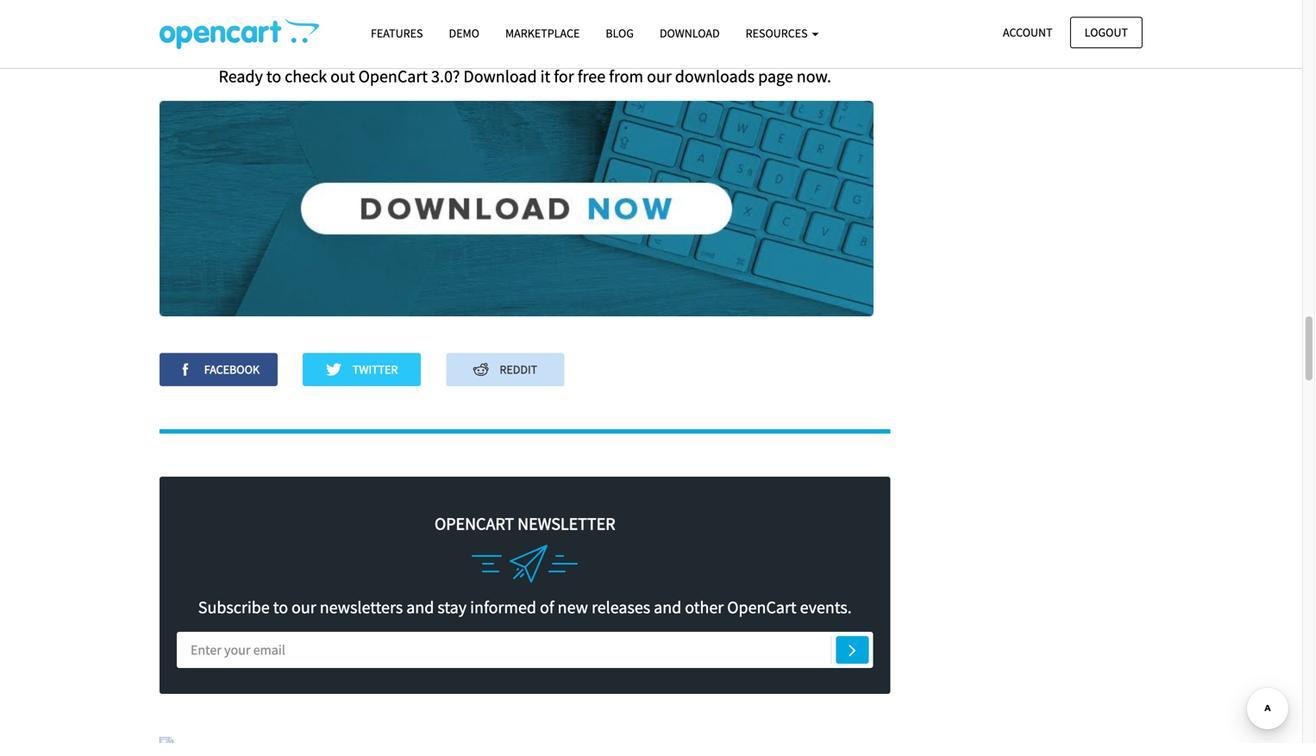 Task type: locate. For each thing, give the bounding box(es) containing it.
releases
[[592, 597, 650, 618]]

our
[[647, 66, 672, 87], [291, 597, 316, 618]]

subscribe to our newsletters and stay informed of new releases and other opencart events.
[[198, 597, 852, 618]]

download down let
[[463, 66, 537, 87]]

2 opencart version 3.0.0.0 available to download now image from the top
[[160, 101, 874, 317]]

0 horizontal spatial our
[[291, 597, 316, 618]]

to up marketplace
[[532, 0, 547, 21]]

module up they
[[617, 0, 672, 21]]

1 horizontal spatial module
[[617, 0, 672, 21]]

and left the stay
[[406, 597, 434, 618]]

marketplace
[[505, 25, 580, 41]]

with
[[676, 0, 707, 21]]

page
[[758, 66, 793, 87]]

angle right image
[[849, 640, 856, 661]]

opencart extension store to let users know that they can use your module.
[[292, 27, 827, 49]]

1 horizontal spatial download
[[660, 25, 720, 41]]

to right subscribe
[[273, 597, 288, 618]]

extension
[[365, 27, 435, 49]]

Enter your email text field
[[177, 632, 873, 668]]

2 horizontal spatial and
[[792, 0, 820, 21]]

to left check
[[266, 66, 281, 87]]

out
[[330, 66, 355, 87]]

events.
[[800, 597, 852, 618]]

newsletter
[[518, 513, 615, 535]]

ready
[[219, 66, 263, 87]]

your up know on the top left of the page
[[580, 0, 613, 21]]

from
[[609, 66, 643, 87]]

terryturtle85 image
[[160, 737, 233, 743]]

that
[[605, 27, 635, 49]]

your down version at top right
[[731, 27, 764, 49]]

your down if
[[160, 27, 192, 49]]

to inside if you're an opencart module developer, make sure to test your module with version 3.0 and update your listing on the
[[532, 0, 547, 21]]

if
[[160, 0, 169, 21]]

our right from
[[647, 66, 672, 87]]

newsletters
[[320, 597, 403, 618]]

0 horizontal spatial your
[[160, 27, 192, 49]]

1 vertical spatial opencart version 3.0.0.0 available to download now image
[[160, 101, 874, 317]]

0 vertical spatial opencart version 3.0.0.0 available to download now image
[[160, 18, 319, 49]]

1 vertical spatial download
[[463, 66, 537, 87]]

blog
[[606, 25, 634, 41]]

on
[[243, 27, 262, 49]]

features link
[[358, 18, 436, 48]]

download down with
[[660, 25, 720, 41]]

listing
[[196, 27, 239, 49]]

subscribe
[[198, 597, 270, 618]]

social reddit image
[[473, 362, 497, 377]]

the
[[265, 27, 289, 49]]

download link
[[647, 18, 733, 48]]

1 vertical spatial our
[[291, 597, 316, 618]]

for
[[554, 66, 574, 87]]

logout link
[[1070, 17, 1143, 48]]

and right 3.0 at top
[[792, 0, 820, 21]]

make
[[454, 0, 494, 21]]

module
[[316, 0, 371, 21], [617, 0, 672, 21]]

3.0
[[767, 0, 789, 21]]

downloads
[[675, 66, 755, 87]]

opencart version 3.0.0.0 available to download now image
[[160, 18, 319, 49], [160, 101, 874, 317]]

marketplace link
[[492, 18, 593, 48]]

1 module from the left
[[316, 0, 371, 21]]

demo link
[[436, 18, 492, 48]]

test
[[550, 0, 577, 21]]

other
[[685, 597, 724, 618]]

can
[[673, 27, 699, 49]]

informed
[[470, 597, 536, 618]]

and
[[792, 0, 820, 21], [406, 597, 434, 618], [654, 597, 681, 618]]

module up "opencart extension store" link
[[316, 0, 371, 21]]

0 vertical spatial our
[[647, 66, 672, 87]]

free
[[577, 66, 605, 87]]

0 horizontal spatial and
[[406, 597, 434, 618]]

your
[[580, 0, 613, 21], [160, 27, 192, 49], [731, 27, 764, 49]]

our left newsletters
[[291, 597, 316, 618]]

now.
[[797, 66, 831, 87]]

an
[[221, 0, 240, 21]]

1 opencart version 3.0.0.0 available to download now image from the top
[[160, 18, 319, 49]]

update
[[823, 0, 874, 21]]

download
[[660, 25, 720, 41], [463, 66, 537, 87]]

and left other
[[654, 597, 681, 618]]

use
[[703, 27, 728, 49]]

0 horizontal spatial module
[[316, 0, 371, 21]]

developer,
[[375, 0, 451, 21]]

to
[[532, 0, 547, 21], [480, 27, 495, 49], [266, 66, 281, 87], [273, 597, 288, 618]]

features
[[371, 25, 423, 41]]

new
[[558, 597, 588, 618]]

opencart
[[243, 0, 312, 21], [292, 27, 362, 49], [358, 66, 428, 87], [435, 513, 514, 535], [727, 597, 797, 618]]



Task type: vqa. For each thing, say whether or not it's contained in the screenshot.
enhanced
no



Task type: describe. For each thing, give the bounding box(es) containing it.
blog link
[[593, 18, 647, 48]]

reddit link
[[446, 353, 564, 386]]

to left let
[[480, 27, 495, 49]]

module.
[[767, 27, 827, 49]]

0 vertical spatial download
[[660, 25, 720, 41]]

social twitter image
[[326, 362, 350, 377]]

2 module from the left
[[617, 0, 672, 21]]

opencart extension store link
[[292, 27, 476, 49]]

resources link
[[733, 18, 832, 48]]

2 horizontal spatial your
[[731, 27, 764, 49]]

0 horizontal spatial download
[[463, 66, 537, 87]]

you're
[[173, 0, 218, 21]]

1 horizontal spatial and
[[654, 597, 681, 618]]

users
[[520, 27, 559, 49]]

it
[[540, 66, 550, 87]]

reddit
[[497, 362, 537, 377]]

sure
[[497, 0, 528, 21]]

facebook link
[[160, 353, 278, 386]]

1 horizontal spatial our
[[647, 66, 672, 87]]

account
[[1003, 25, 1053, 40]]

1 horizontal spatial your
[[580, 0, 613, 21]]

opencart inside if you're an opencart module developer, make sure to test your module with version 3.0 and update your listing on the
[[243, 0, 312, 21]]

and inside if you're an opencart module developer, make sure to test your module with version 3.0 and update your listing on the
[[792, 0, 820, 21]]

demo
[[449, 25, 479, 41]]

opencart newsletter
[[435, 513, 615, 535]]

social facebook image
[[178, 362, 202, 377]]

logout
[[1085, 25, 1128, 40]]

they
[[638, 27, 670, 49]]

know
[[562, 27, 602, 49]]

of
[[540, 597, 554, 618]]

store
[[438, 27, 476, 49]]

ready to check out opencart 3.0? download it for free from our downloads page now.
[[219, 66, 831, 87]]

account link
[[988, 17, 1067, 48]]

facebook
[[202, 362, 260, 377]]

if you're an opencart module developer, make sure to test your module with version 3.0 and update your listing on the
[[160, 0, 874, 49]]

version
[[711, 0, 764, 21]]

let
[[498, 27, 517, 49]]

twitter link
[[303, 353, 421, 386]]

twitter
[[350, 362, 398, 377]]

stay
[[437, 597, 467, 618]]

3.0?
[[431, 66, 460, 87]]

check
[[285, 66, 327, 87]]

resources
[[746, 25, 810, 41]]



